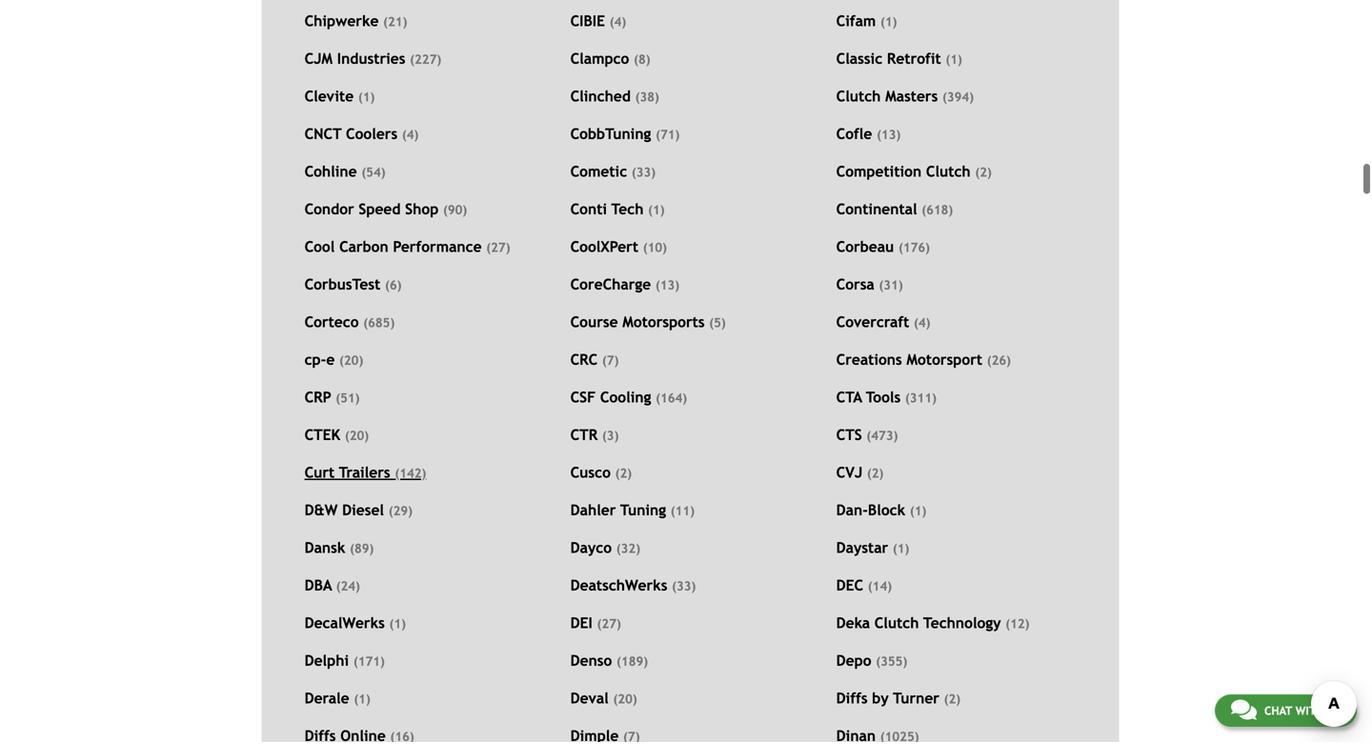 Task type: vqa. For each thing, say whether or not it's contained in the screenshot.
Delphi
yes



Task type: locate. For each thing, give the bounding box(es) containing it.
(33) inside deatschwerks (33)
[[672, 579, 696, 594]]

(355)
[[876, 654, 908, 669]]

(20) for ctek
[[345, 429, 369, 443]]

corbustest
[[305, 276, 381, 293]]

0 vertical spatial (13)
[[877, 127, 901, 142]]

(6)
[[385, 278, 402, 293]]

(1) right decalwerks
[[389, 617, 406, 632]]

deka clutch technology (12)
[[837, 615, 1030, 632]]

1 vertical spatial (33)
[[672, 579, 696, 594]]

cts
[[837, 427, 862, 444]]

corteco
[[305, 314, 359, 331]]

(1)
[[881, 14, 897, 29], [946, 52, 963, 67], [358, 90, 375, 104], [648, 203, 665, 217], [910, 504, 927, 519], [893, 542, 910, 556], [389, 617, 406, 632], [354, 692, 371, 707]]

(1) inside daystar (1)
[[893, 542, 910, 556]]

0 vertical spatial clutch
[[837, 88, 881, 105]]

(1) right derale
[[354, 692, 371, 707]]

clinched (38)
[[571, 88, 659, 105]]

deatschwerks
[[571, 577, 668, 594]]

(4) right cibie
[[610, 14, 626, 29]]

(33)
[[632, 165, 656, 180], [672, 579, 696, 594]]

(51)
[[336, 391, 360, 406]]

(4) inside cibie (4)
[[610, 14, 626, 29]]

(32)
[[617, 542, 641, 556]]

continental (618)
[[837, 201, 954, 218]]

retrofit
[[887, 50, 941, 67]]

e
[[326, 351, 335, 369]]

(1) inside classic retrofit (1)
[[946, 52, 963, 67]]

crc
[[571, 351, 598, 369]]

continental
[[837, 201, 918, 218]]

1 vertical spatial (13)
[[656, 278, 680, 293]]

denso
[[571, 653, 612, 670]]

us
[[1328, 704, 1341, 718]]

deka
[[837, 615, 870, 632]]

(33) for cometic
[[632, 165, 656, 180]]

0 vertical spatial (33)
[[632, 165, 656, 180]]

0 vertical spatial (27)
[[486, 240, 511, 255]]

daystar (1)
[[837, 540, 910, 557]]

motorsports
[[623, 314, 705, 331]]

creations motorsport (26)
[[837, 351, 1011, 369]]

(33) up 'tech'
[[632, 165, 656, 180]]

(20) right deval
[[613, 692, 637, 707]]

chat with us
[[1265, 704, 1341, 718]]

(4) inside cnct coolers (4)
[[402, 127, 419, 142]]

dan-block (1)
[[837, 502, 927, 519]]

(21)
[[383, 14, 407, 29]]

(2) inside diffs by turner (2)
[[944, 692, 961, 707]]

(1) inside decalwerks (1)
[[389, 617, 406, 632]]

curt trailers (142)
[[305, 464, 426, 481]]

(31)
[[879, 278, 903, 293]]

cibie (4)
[[571, 12, 626, 30]]

classic retrofit (1)
[[837, 50, 963, 67]]

(54)
[[362, 165, 386, 180]]

corteco (685)
[[305, 314, 395, 331]]

corecharge
[[571, 276, 651, 293]]

crp
[[305, 389, 331, 406]]

1 horizontal spatial (33)
[[672, 579, 696, 594]]

(20) for deval
[[613, 692, 637, 707]]

(13) inside corecharge (13)
[[656, 278, 680, 293]]

tech
[[612, 201, 644, 218]]

(13) right cofle
[[877, 127, 901, 142]]

(1) right 'tech'
[[648, 203, 665, 217]]

cohline (54)
[[305, 163, 386, 180]]

0 vertical spatial (20)
[[339, 353, 363, 368]]

(1) inside dan-block (1)
[[910, 504, 927, 519]]

covercraft
[[837, 314, 910, 331]]

cifam
[[837, 12, 876, 30]]

(11)
[[671, 504, 695, 519]]

dahler
[[571, 502, 616, 519]]

(1) up cnct coolers (4)
[[358, 90, 375, 104]]

(13) for cofle
[[877, 127, 901, 142]]

derale (1)
[[305, 690, 371, 707]]

(1) right daystar
[[893, 542, 910, 556]]

(12)
[[1006, 617, 1030, 632]]

(4) up creations motorsport (26)
[[914, 316, 931, 330]]

conti
[[571, 201, 607, 218]]

clinched
[[571, 88, 631, 105]]

corecharge (13)
[[571, 276, 680, 293]]

coolxpert (10)
[[571, 238, 667, 256]]

ctek
[[305, 427, 340, 444]]

cusco (2)
[[571, 464, 632, 481]]

deval (20)
[[571, 690, 637, 707]]

delphi (171)
[[305, 653, 385, 670]]

clutch for deka clutch technology
[[875, 615, 919, 632]]

csf
[[571, 389, 596, 406]]

(189)
[[617, 654, 648, 669]]

2 vertical spatial (20)
[[613, 692, 637, 707]]

(1) right the cifam
[[881, 14, 897, 29]]

(27) inside the cool carbon performance (27)
[[486, 240, 511, 255]]

with
[[1296, 704, 1324, 718]]

(33) inside cometic (33)
[[632, 165, 656, 180]]

(4)
[[610, 14, 626, 29], [402, 127, 419, 142], [914, 316, 931, 330]]

1 horizontal spatial (27)
[[597, 617, 621, 632]]

deatschwerks (33)
[[571, 577, 696, 594]]

cnct
[[305, 125, 342, 143]]

0 horizontal spatial (33)
[[632, 165, 656, 180]]

1 vertical spatial clutch
[[926, 163, 971, 180]]

depo (355)
[[837, 653, 908, 670]]

competition
[[837, 163, 922, 180]]

cvj
[[837, 464, 863, 481]]

(4) right 'coolers'
[[402, 127, 419, 142]]

(27) right performance
[[486, 240, 511, 255]]

(27) inside dei (27)
[[597, 617, 621, 632]]

(20) right e in the left top of the page
[[339, 353, 363, 368]]

chipwerke (21)
[[305, 12, 407, 30]]

clutch up (355)
[[875, 615, 919, 632]]

1 vertical spatial (4)
[[402, 127, 419, 142]]

cnct coolers (4)
[[305, 125, 419, 143]]

0 horizontal spatial (4)
[[402, 127, 419, 142]]

(20) right ctek
[[345, 429, 369, 443]]

creations
[[837, 351, 902, 369]]

chat with us link
[[1215, 695, 1357, 727]]

(1) up '(394)'
[[946, 52, 963, 67]]

(20) inside deval (20)
[[613, 692, 637, 707]]

(1) right the block
[[910, 504, 927, 519]]

cts (473)
[[837, 427, 898, 444]]

(685)
[[363, 316, 395, 330]]

0 horizontal spatial (27)
[[486, 240, 511, 255]]

1 horizontal spatial (4)
[[610, 14, 626, 29]]

(13) up motorsports
[[656, 278, 680, 293]]

1 vertical spatial (20)
[[345, 429, 369, 443]]

(33) right the deatschwerks
[[672, 579, 696, 594]]

(20) inside cp-e (20)
[[339, 353, 363, 368]]

(13) inside cofle (13)
[[877, 127, 901, 142]]

(20) inside ctek (20)
[[345, 429, 369, 443]]

2 vertical spatial clutch
[[875, 615, 919, 632]]

0 vertical spatial (4)
[[610, 14, 626, 29]]

(13) for corecharge
[[656, 278, 680, 293]]

(27) right dei on the left bottom of page
[[597, 617, 621, 632]]

1 horizontal spatial (13)
[[877, 127, 901, 142]]

(2) inside competition clutch (2)
[[976, 165, 992, 180]]

(394)
[[943, 90, 974, 104]]

2 vertical spatial (4)
[[914, 316, 931, 330]]

denso (189)
[[571, 653, 648, 670]]

cibie
[[571, 12, 605, 30]]

(473)
[[867, 429, 898, 443]]

condor speed shop (90)
[[305, 201, 467, 218]]

clutch up (618)
[[926, 163, 971, 180]]

(89)
[[350, 542, 374, 556]]

tuning
[[621, 502, 666, 519]]

(4) inside covercraft (4)
[[914, 316, 931, 330]]

clutch down the classic
[[837, 88, 881, 105]]

0 horizontal spatial (13)
[[656, 278, 680, 293]]

(38)
[[635, 90, 659, 104]]

2 horizontal spatial (4)
[[914, 316, 931, 330]]

clevite
[[305, 88, 354, 105]]

1 vertical spatial (27)
[[597, 617, 621, 632]]

cifam (1)
[[837, 12, 897, 30]]



Task type: describe. For each thing, give the bounding box(es) containing it.
clevite (1)
[[305, 88, 375, 105]]

by
[[872, 690, 889, 707]]

derale
[[305, 690, 349, 707]]

cool carbon performance (27)
[[305, 238, 511, 256]]

ctek (20)
[[305, 427, 369, 444]]

cofle
[[837, 125, 873, 143]]

industries
[[337, 50, 406, 67]]

cofle (13)
[[837, 125, 901, 143]]

(24)
[[336, 579, 360, 594]]

dansk (89)
[[305, 540, 374, 557]]

comments image
[[1231, 699, 1257, 722]]

cusco
[[571, 464, 611, 481]]

dec (14)
[[837, 577, 892, 594]]

(90)
[[443, 203, 467, 217]]

(3)
[[602, 429, 619, 443]]

deval
[[571, 690, 609, 707]]

covercraft (4)
[[837, 314, 931, 331]]

(1) inside clevite (1)
[[358, 90, 375, 104]]

crp (51)
[[305, 389, 360, 406]]

(2) inside cusco (2)
[[615, 466, 632, 481]]

dec
[[837, 577, 864, 594]]

clutch for competition clutch
[[926, 163, 971, 180]]

performance
[[393, 238, 482, 256]]

d&w diesel (29)
[[305, 502, 413, 519]]

ctr (3)
[[571, 427, 619, 444]]

cta
[[837, 389, 862, 406]]

turner
[[893, 690, 940, 707]]

(2) inside cvj (2)
[[867, 466, 884, 481]]

cvj (2)
[[837, 464, 884, 481]]

dayco
[[571, 540, 612, 557]]

(227)
[[410, 52, 442, 67]]

(171)
[[353, 654, 385, 669]]

cool
[[305, 238, 335, 256]]

cjm industries (227)
[[305, 50, 442, 67]]

masters
[[886, 88, 938, 105]]

cobbtuning (71)
[[571, 125, 680, 143]]

coolxpert
[[571, 238, 639, 256]]

carbon
[[339, 238, 389, 256]]

(311)
[[905, 391, 937, 406]]

course
[[571, 314, 618, 331]]

condor
[[305, 201, 354, 218]]

csf cooling (164)
[[571, 389, 687, 406]]

cp-
[[305, 351, 326, 369]]

(71)
[[656, 127, 680, 142]]

competition clutch (2)
[[837, 163, 992, 180]]

chat
[[1265, 704, 1293, 718]]

decalwerks (1)
[[305, 615, 406, 632]]

trailers
[[339, 464, 390, 481]]

shop
[[405, 201, 439, 218]]

(26)
[[987, 353, 1011, 368]]

(1) inside derale (1)
[[354, 692, 371, 707]]

(14)
[[868, 579, 892, 594]]

(1) inside cifam (1)
[[881, 14, 897, 29]]

conti tech (1)
[[571, 201, 665, 218]]

clampco
[[571, 50, 629, 67]]

depo
[[837, 653, 872, 670]]

(1) inside conti tech (1)
[[648, 203, 665, 217]]

motorsport
[[907, 351, 983, 369]]

cohline
[[305, 163, 357, 180]]

delphi
[[305, 653, 349, 670]]

diffs
[[837, 690, 868, 707]]

(4) for covercraft
[[914, 316, 931, 330]]

dan-
[[837, 502, 868, 519]]

(29)
[[389, 504, 413, 519]]

cta tools (311)
[[837, 389, 937, 406]]

ctr
[[571, 427, 598, 444]]

dahler tuning (11)
[[571, 502, 695, 519]]

cjm
[[305, 50, 333, 67]]

dba
[[305, 577, 332, 594]]

classic
[[837, 50, 883, 67]]

(176)
[[899, 240, 930, 255]]

clutch masters (394)
[[837, 88, 974, 105]]

tools
[[866, 389, 901, 406]]

(618)
[[922, 203, 954, 217]]

chipwerke
[[305, 12, 379, 30]]

cp-e (20)
[[305, 351, 363, 369]]

(33) for deatschwerks
[[672, 579, 696, 594]]

corbustest (6)
[[305, 276, 402, 293]]

(4) for cibie
[[610, 14, 626, 29]]



